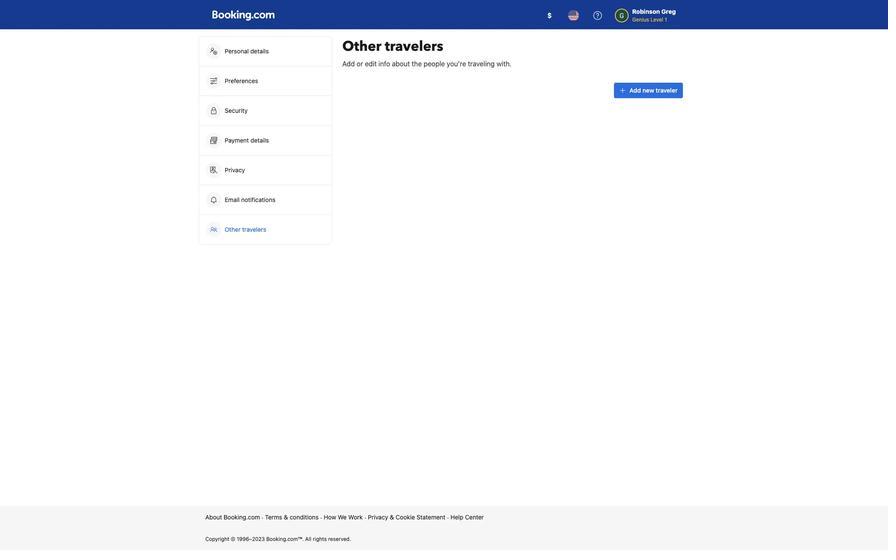 Task type: describe. For each thing, give the bounding box(es) containing it.
add new traveler button
[[614, 83, 683, 98]]

payment
[[225, 137, 249, 144]]

all
[[305, 536, 311, 543]]

privacy & cookie statement link
[[368, 513, 445, 522]]

genius
[[632, 16, 649, 23]]

security link
[[199, 96, 332, 125]]

booking.com
[[224, 514, 260, 521]]

booking.com™.
[[266, 536, 304, 543]]

privacy for privacy & cookie statement
[[368, 514, 388, 521]]

payment details link
[[199, 126, 332, 155]]

email notifications
[[225, 196, 275, 203]]

with.
[[497, 60, 512, 68]]

we
[[338, 514, 347, 521]]

other for other travelers
[[225, 226, 241, 233]]

preferences
[[225, 77, 258, 84]]

statement
[[417, 514, 445, 521]]

reserved.
[[328, 536, 351, 543]]

& for privacy
[[390, 514, 394, 521]]

payment details
[[225, 137, 271, 144]]

other travelers link
[[199, 215, 332, 244]]

email
[[225, 196, 240, 203]]

center
[[465, 514, 484, 521]]

privacy link
[[199, 156, 332, 185]]

privacy for privacy
[[225, 166, 245, 174]]

copyright
[[205, 536, 229, 543]]

$ button
[[539, 5, 560, 26]]

rights
[[313, 536, 327, 543]]

help center link
[[451, 513, 484, 522]]

how
[[324, 514, 336, 521]]

about booking.com
[[205, 514, 260, 521]]

personal
[[225, 47, 249, 55]]

©
[[231, 536, 235, 543]]

about booking.com link
[[205, 513, 260, 522]]

personal details link
[[199, 37, 332, 66]]

other travelers add or edit info about the people you're traveling with.
[[342, 37, 512, 68]]

notifications
[[241, 196, 275, 203]]

personal details
[[225, 47, 269, 55]]

add inside other travelers add or edit info about the people you're traveling with.
[[342, 60, 355, 68]]



Task type: locate. For each thing, give the bounding box(es) containing it.
how we work
[[324, 514, 363, 521]]

0 horizontal spatial privacy
[[225, 166, 245, 174]]

other
[[342, 37, 381, 56], [225, 226, 241, 233]]

travelers up the
[[385, 37, 443, 56]]

details right "payment"
[[251, 137, 269, 144]]

travelers for other travelers add or edit info about the people you're traveling with.
[[385, 37, 443, 56]]

1 horizontal spatial travelers
[[385, 37, 443, 56]]

travelers down the notifications
[[242, 226, 266, 233]]

terms & conditions link
[[265, 513, 319, 522]]

1 horizontal spatial &
[[390, 514, 394, 521]]

0 vertical spatial add
[[342, 60, 355, 68]]

1 details from the top
[[250, 47, 269, 55]]

1 horizontal spatial other
[[342, 37, 381, 56]]

1996–2023
[[237, 536, 265, 543]]

1 horizontal spatial add
[[630, 87, 641, 94]]

1 & from the left
[[284, 514, 288, 521]]

level
[[651, 16, 663, 23]]

cookie
[[396, 514, 415, 521]]

details for payment details
[[251, 137, 269, 144]]

details
[[250, 47, 269, 55], [251, 137, 269, 144]]

email notifications link
[[199, 185, 332, 215]]

&
[[284, 514, 288, 521], [390, 514, 394, 521]]

& inside privacy & cookie statement link
[[390, 514, 394, 521]]

conditions
[[290, 514, 319, 521]]

edit
[[365, 60, 377, 68]]

0 horizontal spatial other
[[225, 226, 241, 233]]

0 vertical spatial details
[[250, 47, 269, 55]]

work
[[348, 514, 363, 521]]

add new traveler
[[630, 87, 678, 94]]

& inside terms & conditions 'link'
[[284, 514, 288, 521]]

the
[[412, 60, 422, 68]]

people
[[424, 60, 445, 68]]

about
[[392, 60, 410, 68]]

0 horizontal spatial travelers
[[242, 226, 266, 233]]

privacy & cookie statement
[[368, 514, 445, 521]]

add inside dropdown button
[[630, 87, 641, 94]]

help
[[451, 514, 463, 521]]

robinson greg genius level 1
[[632, 8, 676, 23]]

privacy right work
[[368, 514, 388, 521]]

other down email
[[225, 226, 241, 233]]

terms & conditions
[[265, 514, 319, 521]]

help center
[[451, 514, 484, 521]]

add
[[342, 60, 355, 68], [630, 87, 641, 94]]

preferences link
[[199, 66, 332, 96]]

0 horizontal spatial add
[[342, 60, 355, 68]]

or
[[357, 60, 363, 68]]

travelers
[[385, 37, 443, 56], [242, 226, 266, 233]]

1
[[665, 16, 667, 23]]

privacy
[[225, 166, 245, 174], [368, 514, 388, 521]]

new
[[643, 87, 654, 94]]

copyright © 1996–2023 booking.com™. all rights reserved.
[[205, 536, 351, 543]]

robinson
[[632, 8, 660, 15]]

traveling
[[468, 60, 495, 68]]

1 horizontal spatial privacy
[[368, 514, 388, 521]]

& left cookie
[[390, 514, 394, 521]]

1 vertical spatial add
[[630, 87, 641, 94]]

$
[[547, 12, 552, 19]]

2 details from the top
[[251, 137, 269, 144]]

travelers inside other travelers add or edit info about the people you're traveling with.
[[385, 37, 443, 56]]

about
[[205, 514, 222, 521]]

& for terms
[[284, 514, 288, 521]]

details for personal details
[[250, 47, 269, 55]]

other for other travelers add or edit info about the people you're traveling with.
[[342, 37, 381, 56]]

add left "new"
[[630, 87, 641, 94]]

add left or
[[342, 60, 355, 68]]

& right terms
[[284, 514, 288, 521]]

privacy down "payment"
[[225, 166, 245, 174]]

1 vertical spatial privacy
[[368, 514, 388, 521]]

security
[[225, 107, 248, 114]]

other up or
[[342, 37, 381, 56]]

1 vertical spatial travelers
[[242, 226, 266, 233]]

info
[[379, 60, 390, 68]]

0 vertical spatial privacy
[[225, 166, 245, 174]]

0 horizontal spatial &
[[284, 514, 288, 521]]

greg
[[662, 8, 676, 15]]

0 vertical spatial other
[[342, 37, 381, 56]]

other inside other travelers add or edit info about the people you're traveling with.
[[342, 37, 381, 56]]

2 & from the left
[[390, 514, 394, 521]]

1 vertical spatial other
[[225, 226, 241, 233]]

how we work link
[[324, 513, 363, 522]]

other travelers
[[225, 226, 266, 233]]

traveler
[[656, 87, 678, 94]]

1 vertical spatial details
[[251, 137, 269, 144]]

details right personal
[[250, 47, 269, 55]]

you're
[[447, 60, 466, 68]]

travelers for other travelers
[[242, 226, 266, 233]]

0 vertical spatial travelers
[[385, 37, 443, 56]]

terms
[[265, 514, 282, 521]]



Task type: vqa. For each thing, say whether or not it's contained in the screenshot.
Accessibility requirements
no



